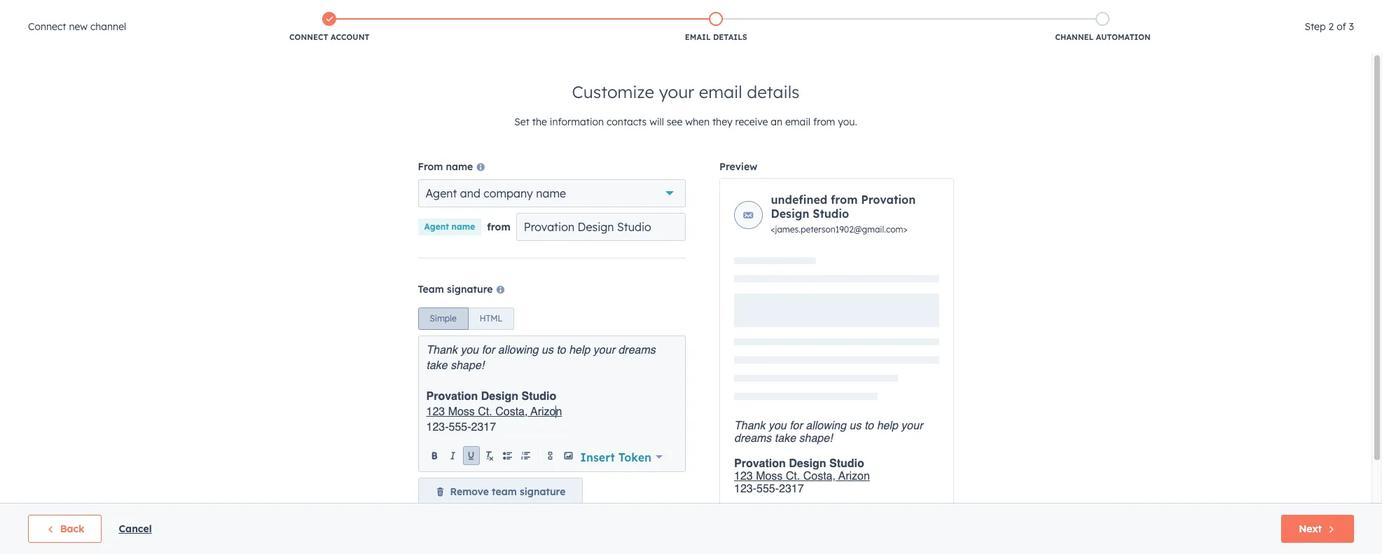 Task type: describe. For each thing, give the bounding box(es) containing it.
us
[[542, 344, 554, 357]]

receive
[[736, 116, 768, 128]]

allowing
[[498, 344, 539, 357]]

automation
[[1097, 32, 1151, 42]]

agent and company name button
[[418, 179, 686, 207]]

team
[[492, 486, 517, 498]]

from inside the undefined from provation design studio <james.peterson1902@gmail.com>
[[831, 193, 858, 207]]

connect new channel heading
[[28, 18, 126, 35]]

dreams
[[619, 344, 656, 357]]

group containing simple
[[418, 308, 515, 330]]

an
[[771, 116, 783, 128]]

customize your email details
[[572, 81, 800, 102]]

step
[[1305, 20, 1327, 33]]

channel automation list item
[[910, 9, 1297, 46]]

upgrade
[[1043, 7, 1081, 18]]

html
[[480, 313, 503, 324]]

from
[[418, 161, 443, 173]]

information
[[550, 116, 604, 128]]

step 2 of 3
[[1305, 20, 1355, 33]]

they
[[713, 116, 733, 128]]

see
[[667, 116, 683, 128]]

agent name
[[424, 221, 475, 232]]

html button
[[468, 308, 515, 330]]

agent for agent name
[[424, 221, 449, 232]]

Search HubSpot search field
[[1186, 29, 1358, 53]]

undefined
[[771, 193, 828, 207]]

the
[[533, 116, 547, 128]]

customize
[[572, 81, 655, 102]]

team signature
[[418, 283, 493, 296]]

1 vertical spatial email
[[786, 116, 811, 128]]

1 menu item from the left
[[1109, 0, 1141, 22]]

for
[[482, 344, 495, 357]]

simple button
[[418, 308, 469, 330]]

undefined from provation design studio <james.peterson1902@gmail.com>
[[771, 193, 916, 235]]

email
[[685, 32, 711, 42]]

insert token
[[581, 450, 652, 464]]

2 menu item from the left
[[1215, 0, 1366, 22]]

555-
[[449, 421, 471, 434]]

details inside list item
[[714, 32, 748, 42]]

design inside the undefined from provation design studio <james.peterson1902@gmail.com>
[[771, 207, 810, 221]]

email details list item
[[523, 9, 910, 46]]

name inside popup button
[[536, 186, 566, 200]]

arizon
[[531, 406, 562, 418]]

set
[[515, 116, 530, 128]]

123-
[[427, 421, 449, 434]]

channel
[[90, 20, 126, 33]]

remove
[[450, 486, 489, 498]]

<james.peterson1902@gmail.com>
[[771, 224, 908, 235]]

123
[[427, 406, 445, 418]]

help
[[569, 344, 590, 357]]

2
[[1329, 20, 1335, 33]]

signature inside 'button'
[[520, 486, 566, 498]]



Task type: locate. For each thing, give the bounding box(es) containing it.
insert
[[581, 450, 615, 464]]

ct.
[[478, 406, 493, 418]]

cancel button
[[119, 521, 152, 538]]

design
[[771, 207, 810, 221], [481, 390, 519, 403]]

list
[[136, 9, 1297, 46]]

list containing connect account
[[136, 9, 1297, 46]]

group
[[418, 308, 515, 330]]

provation
[[862, 193, 916, 207], [427, 390, 478, 403]]

details right email
[[714, 32, 748, 42]]

token
[[619, 450, 652, 464]]

0 horizontal spatial connect
[[28, 20, 66, 33]]

name
[[446, 161, 473, 173], [536, 186, 566, 200], [452, 221, 475, 232]]

0 horizontal spatial provation
[[427, 390, 478, 403]]

agent for agent and company name
[[426, 186, 457, 200]]

1 vertical spatial name
[[536, 186, 566, 200]]

connect new channel
[[28, 20, 126, 33]]

0 vertical spatial email
[[699, 81, 743, 102]]

to
[[557, 344, 566, 357]]

email right an
[[786, 116, 811, 128]]

0 horizontal spatial your
[[594, 344, 615, 357]]

back button
[[28, 515, 102, 543]]

cancel
[[119, 523, 152, 536]]

details
[[714, 32, 748, 42], [747, 81, 800, 102]]

thank you for allowing us to help your dreams take shape!
[[427, 344, 659, 372]]

1 vertical spatial provation
[[427, 390, 478, 403]]

name for from name
[[446, 161, 473, 173]]

2 vertical spatial name
[[452, 221, 475, 232]]

your inside thank you for allowing us to help your dreams take shape!
[[594, 344, 615, 357]]

of
[[1338, 20, 1347, 33]]

0 vertical spatial signature
[[447, 283, 493, 296]]

studio up arizon at the left of page
[[522, 390, 557, 403]]

agent down the from name
[[426, 186, 457, 200]]

and
[[460, 186, 481, 200]]

0 vertical spatial your
[[659, 81, 695, 102]]

0 horizontal spatial email
[[699, 81, 743, 102]]

provation inside provation design studio 123 moss ct. costa, arizon 123-555-2317
[[427, 390, 478, 403]]

remove team signature
[[450, 486, 566, 498]]

provation inside the undefined from provation design studio <james.peterson1902@gmail.com>
[[862, 193, 916, 207]]

1 vertical spatial agent
[[424, 221, 449, 232]]

from left you.
[[814, 116, 836, 128]]

connect for connect account
[[290, 32, 328, 42]]

company
[[484, 186, 533, 200]]

details up an
[[747, 81, 800, 102]]

provation up <james.peterson1902@gmail.com>
[[862, 193, 916, 207]]

from down agent and company name
[[487, 221, 511, 233]]

channel automation
[[1056, 32, 1151, 42]]

email details
[[685, 32, 748, 42]]

email up the they
[[699, 81, 743, 102]]

menu item up 'search hubspot' search field
[[1215, 0, 1366, 22]]

moss
[[448, 406, 475, 418]]

agent inside popup button
[[426, 186, 457, 200]]

0 vertical spatial details
[[714, 32, 748, 42]]

1 horizontal spatial signature
[[520, 486, 566, 498]]

upgrade image
[[1028, 6, 1040, 19]]

3
[[1350, 20, 1355, 33]]

menu item
[[1109, 0, 1141, 22], [1215, 0, 1366, 22]]

0 vertical spatial design
[[771, 207, 810, 221]]

design up <james.peterson1902@gmail.com>
[[771, 207, 810, 221]]

1 vertical spatial design
[[481, 390, 519, 403]]

2317
[[471, 421, 496, 434]]

channel
[[1056, 32, 1094, 42]]

0 vertical spatial studio
[[813, 207, 850, 221]]

upgrade menu
[[1026, 0, 1366, 22]]

contacts
[[607, 116, 647, 128]]

studio inside the undefined from provation design studio <james.peterson1902@gmail.com>
[[813, 207, 850, 221]]

name up 'and'
[[446, 161, 473, 173]]

design inside provation design studio 123 moss ct. costa, arizon 123-555-2317
[[481, 390, 519, 403]]

1 horizontal spatial connect
[[290, 32, 328, 42]]

1 vertical spatial details
[[747, 81, 800, 102]]

new
[[69, 20, 88, 33]]

connect left new
[[28, 20, 66, 33]]

1 vertical spatial studio
[[522, 390, 557, 403]]

0 horizontal spatial design
[[481, 390, 519, 403]]

1 horizontal spatial menu item
[[1215, 0, 1366, 22]]

0 vertical spatial provation
[[862, 193, 916, 207]]

when
[[686, 116, 710, 128]]

team
[[418, 283, 444, 296]]

agent and company name
[[426, 186, 566, 200]]

shape!
[[451, 360, 485, 372]]

agent
[[426, 186, 457, 200], [424, 221, 449, 232]]

studio inside provation design studio 123 moss ct. costa, arizon 123-555-2317
[[522, 390, 557, 403]]

take
[[427, 360, 448, 372]]

0 vertical spatial from
[[814, 116, 836, 128]]

next
[[1300, 523, 1323, 536]]

design up costa,
[[481, 390, 519, 403]]

connect account completed list item
[[136, 9, 523, 46]]

name right company
[[536, 186, 566, 200]]

calling icon image
[[1089, 6, 1102, 18]]

studio up <james.peterson1902@gmail.com>
[[813, 207, 850, 221]]

1 vertical spatial from
[[831, 193, 858, 207]]

None text field
[[516, 213, 686, 241], [427, 343, 679, 435], [516, 213, 686, 241], [427, 343, 679, 435]]

thank
[[427, 344, 458, 357]]

connect account
[[290, 32, 370, 42]]

connect for connect new channel
[[28, 20, 66, 33]]

insert token button
[[578, 447, 666, 466]]

next button
[[1282, 515, 1355, 543]]

signature
[[447, 283, 493, 296], [520, 486, 566, 498]]

connect left account
[[290, 32, 328, 42]]

remove team signature button
[[418, 478, 583, 506]]

from up <james.peterson1902@gmail.com>
[[831, 193, 858, 207]]

your
[[659, 81, 695, 102], [594, 344, 615, 357]]

name down 'and'
[[452, 221, 475, 232]]

your right help
[[594, 344, 615, 357]]

connect inside heading
[[28, 20, 66, 33]]

0 vertical spatial agent
[[426, 186, 457, 200]]

signature up the html
[[447, 283, 493, 296]]

simple
[[430, 313, 457, 324]]

connect
[[28, 20, 66, 33], [290, 32, 328, 42]]

1 horizontal spatial studio
[[813, 207, 850, 221]]

connect inside list item
[[290, 32, 328, 42]]

from
[[814, 116, 836, 128], [831, 193, 858, 207], [487, 221, 511, 233]]

signature right 'team'
[[520, 486, 566, 498]]

set the information contacts will see when they receive an email from you.
[[515, 116, 858, 128]]

1 horizontal spatial design
[[771, 207, 810, 221]]

costa,
[[496, 406, 528, 418]]

your up see
[[659, 81, 695, 102]]

you.
[[839, 116, 858, 128]]

0 vertical spatial name
[[446, 161, 473, 173]]

1 vertical spatial your
[[594, 344, 615, 357]]

0 horizontal spatial signature
[[447, 283, 493, 296]]

1 vertical spatial signature
[[520, 486, 566, 498]]

agent down from
[[424, 221, 449, 232]]

preview
[[720, 161, 758, 173]]

you
[[461, 344, 479, 357]]

will
[[650, 116, 664, 128]]

1 horizontal spatial provation
[[862, 193, 916, 207]]

email
[[699, 81, 743, 102], [786, 116, 811, 128]]

account
[[331, 32, 370, 42]]

0 horizontal spatial studio
[[522, 390, 557, 403]]

calling icon button
[[1084, 2, 1108, 20]]

menu item up automation
[[1109, 0, 1141, 22]]

1 horizontal spatial email
[[786, 116, 811, 128]]

studio
[[813, 207, 850, 221], [522, 390, 557, 403]]

0 horizontal spatial menu item
[[1109, 0, 1141, 22]]

name for agent name
[[452, 221, 475, 232]]

1 horizontal spatial your
[[659, 81, 695, 102]]

2 vertical spatial from
[[487, 221, 511, 233]]

from name
[[418, 161, 473, 173]]

back
[[60, 523, 84, 536]]

provation up moss
[[427, 390, 478, 403]]

provation design studio 123 moss ct. costa, arizon 123-555-2317
[[427, 390, 562, 434]]



Task type: vqa. For each thing, say whether or not it's contained in the screenshot.
Sequences activity
no



